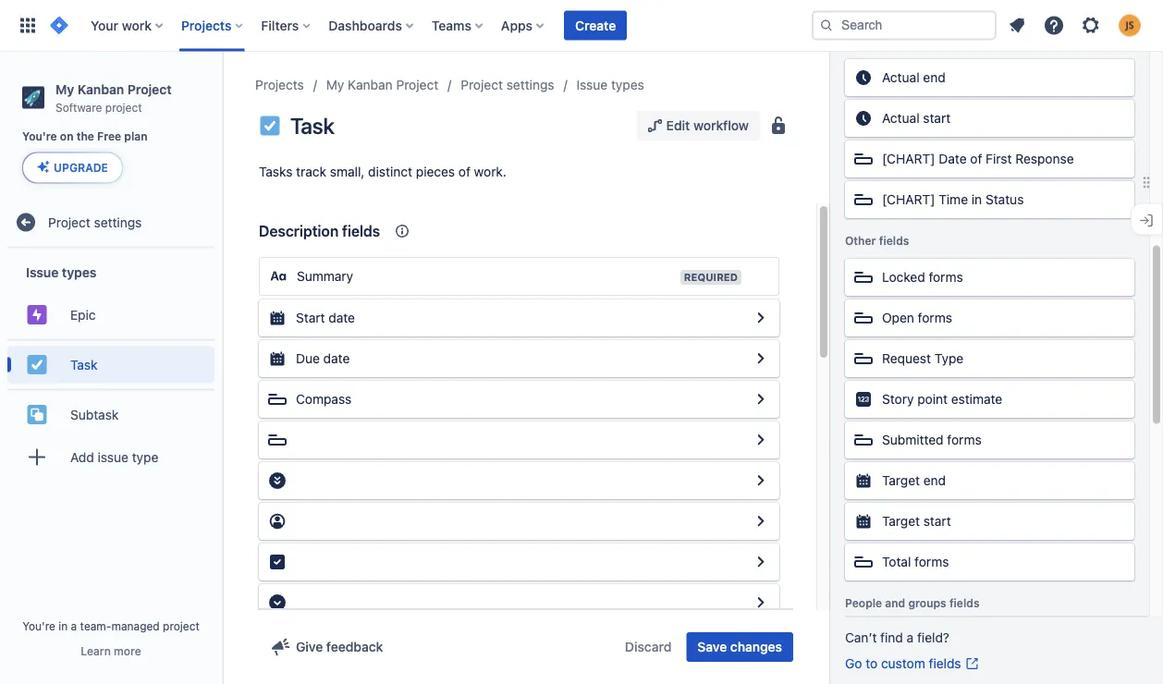 Task type: vqa. For each thing, say whether or not it's contained in the screenshot.
Cancel Button
no



Task type: describe. For each thing, give the bounding box(es) containing it.
more information about the context fields image
[[391, 220, 413, 242]]

distinct
[[368, 164, 412, 179]]

of inside button
[[970, 151, 982, 166]]

1 horizontal spatial project settings link
[[461, 74, 554, 96]]

story point estimate button
[[845, 381, 1134, 418]]

actual for actual start
[[882, 110, 920, 126]]

Search field
[[812, 11, 997, 40]]

my kanban project software project
[[55, 81, 172, 114]]

give
[[296, 639, 323, 655]]

no restrictions image
[[767, 115, 790, 137]]

save
[[697, 639, 727, 655]]

issue for issue types link
[[576, 77, 608, 92]]

add issue type button
[[7, 439, 214, 476]]

type
[[132, 449, 158, 465]]

other fields
[[845, 234, 909, 247]]

dashboards button
[[323, 11, 421, 40]]

add issue type
[[70, 449, 158, 465]]

[chart] date of first response button
[[845, 141, 1134, 177]]

open field configuration image inside start date button
[[750, 307, 772, 329]]

tasks
[[259, 164, 293, 179]]

on
[[60, 130, 74, 143]]

open field configuration image inside due date button
[[750, 348, 772, 370]]

start date
[[296, 310, 355, 325]]

appswitcher icon image
[[17, 14, 39, 37]]

fields left more information about the context fields 'image'
[[342, 222, 380, 240]]

target start button
[[845, 503, 1134, 540]]

free
[[97, 130, 121, 143]]

issue type icon image
[[259, 115, 281, 137]]

description fields
[[259, 222, 380, 240]]

project inside my kanban project software project
[[127, 81, 172, 97]]

go to custom fields link
[[845, 655, 980, 673]]

story point estimate
[[882, 392, 1002, 407]]

target end button
[[845, 462, 1134, 499]]

due
[[296, 351, 320, 366]]

custom
[[881, 656, 925, 671]]

primary element
[[11, 0, 812, 51]]

your profile and settings image
[[1119, 14, 1141, 37]]

teams button
[[426, 11, 490, 40]]

can't
[[845, 630, 877, 645]]

total
[[882, 554, 911, 569]]

point
[[917, 392, 948, 407]]

[chart] time in status button
[[845, 181, 1134, 218]]

2 open field configuration image from the top
[[750, 470, 772, 492]]

open forms
[[882, 310, 952, 325]]

save changes button
[[686, 632, 793, 662]]

forms for total forms
[[915, 554, 949, 569]]

0 horizontal spatial project settings link
[[7, 204, 214, 241]]

0 vertical spatial settings
[[506, 77, 554, 92]]

your
[[91, 18, 118, 33]]

you're for you're in a team-managed project
[[22, 619, 55, 632]]

start for target start
[[923, 514, 951, 529]]

you're on the free plan
[[22, 130, 148, 143]]

target for target end
[[882, 473, 920, 488]]

small,
[[330, 164, 365, 179]]

target end
[[882, 473, 946, 488]]

date for start date
[[329, 310, 355, 325]]

go
[[845, 656, 862, 671]]

projects for "projects" dropdown button
[[181, 18, 231, 33]]

0 vertical spatial project settings
[[461, 77, 554, 92]]

submitted
[[882, 432, 944, 447]]

work.
[[474, 164, 507, 179]]

actual for actual end
[[882, 70, 920, 85]]

story
[[882, 392, 914, 407]]

the
[[76, 130, 94, 143]]

subtask
[[70, 407, 119, 422]]

learn more
[[81, 644, 141, 657]]

[chart] time in status
[[882, 192, 1024, 207]]

more
[[114, 644, 141, 657]]

locked forms
[[882, 269, 963, 285]]

issue for group containing issue types
[[26, 264, 59, 280]]

actual end
[[882, 70, 946, 85]]

4 open field configuration image from the top
[[750, 510, 772, 533]]

go to custom fields
[[845, 656, 961, 671]]

actual start button
[[845, 100, 1134, 137]]

changes
[[730, 639, 782, 655]]

software
[[55, 101, 102, 114]]

edit workflow button
[[637, 111, 760, 141]]

task inside group
[[70, 357, 98, 372]]

track
[[296, 164, 326, 179]]

feedback
[[326, 639, 383, 655]]

filters
[[261, 18, 299, 33]]

settings image
[[1080, 14, 1102, 37]]

projects button
[[176, 11, 250, 40]]

in inside button
[[972, 192, 982, 207]]

1 vertical spatial project
[[163, 619, 200, 632]]

project down teams popup button
[[461, 77, 503, 92]]

description
[[259, 222, 339, 240]]

upgrade
[[54, 161, 108, 174]]

forms for locked forms
[[929, 269, 963, 285]]

3 open field configuration image from the top
[[750, 429, 772, 451]]

edit workflow
[[666, 118, 749, 133]]

actual end button
[[845, 59, 1134, 96]]

field?
[[917, 630, 949, 645]]

[chart] date of first response
[[882, 151, 1074, 166]]

tasks track small, distinct pieces of work.
[[259, 164, 507, 179]]

apps button
[[495, 11, 551, 40]]

team-
[[80, 619, 111, 632]]

notifications image
[[1006, 14, 1028, 37]]

project down primary element
[[396, 77, 438, 92]]

0 horizontal spatial in
[[58, 619, 68, 632]]

start date button
[[259, 300, 779, 337]]

[chart] for [chart] date of first response
[[882, 151, 935, 166]]

pieces
[[416, 164, 455, 179]]

this link will be opened in a new tab image
[[965, 656, 980, 671]]

0 vertical spatial task
[[290, 113, 334, 139]]

my for my kanban project software project
[[55, 81, 74, 97]]

add
[[70, 449, 94, 465]]

help image
[[1043, 14, 1065, 37]]

find
[[880, 630, 903, 645]]

request type button
[[845, 340, 1134, 377]]

kanban for my kanban project software project
[[77, 81, 124, 97]]

dashboards
[[329, 18, 402, 33]]

fields left this link will be opened in a new tab image
[[929, 656, 961, 671]]

open field configuration image inside the compass 'button'
[[750, 388, 772, 410]]

discard
[[625, 639, 672, 655]]

open
[[882, 310, 914, 325]]

create
[[575, 18, 616, 33]]

kanban for my kanban project
[[348, 77, 393, 92]]



Task type: locate. For each thing, give the bounding box(es) containing it.
2 end from the top
[[923, 473, 946, 488]]

2 you're from the top
[[22, 619, 55, 632]]

0 horizontal spatial types
[[62, 264, 96, 280]]

1 vertical spatial task
[[70, 357, 98, 372]]

start up total forms
[[923, 514, 951, 529]]

your work
[[91, 18, 152, 33]]

banner containing your work
[[0, 0, 1163, 52]]

date for due date
[[323, 351, 350, 366]]

issue types
[[576, 77, 644, 92], [26, 264, 96, 280]]

banner
[[0, 0, 1163, 52]]

issue inside issue types link
[[576, 77, 608, 92]]

1 horizontal spatial issue types
[[576, 77, 644, 92]]

edit
[[666, 118, 690, 133]]

1 horizontal spatial kanban
[[348, 77, 393, 92]]

2 target from the top
[[882, 514, 920, 529]]

5 open field configuration image from the top
[[750, 551, 772, 573]]

[chart] for [chart] time in status
[[882, 192, 935, 207]]

you're for you're on the free plan
[[22, 130, 57, 143]]

you're left "on"
[[22, 130, 57, 143]]

my kanban project link
[[326, 74, 438, 96]]

end inside button
[[923, 70, 946, 85]]

my up software
[[55, 81, 74, 97]]

[chart] left time
[[882, 192, 935, 207]]

0 vertical spatial date
[[329, 310, 355, 325]]

compass
[[296, 392, 352, 407]]

issue down create button
[[576, 77, 608, 92]]

actual up actual start on the right top
[[882, 70, 920, 85]]

0 vertical spatial [chart]
[[882, 151, 935, 166]]

date right due
[[323, 351, 350, 366]]

open field configuration image
[[750, 307, 772, 329], [750, 470, 772, 492]]

0 vertical spatial issue types
[[576, 77, 644, 92]]

summary
[[297, 269, 353, 284]]

target down submitted
[[882, 473, 920, 488]]

in left team-
[[58, 619, 68, 632]]

forms right total
[[915, 554, 949, 569]]

0 vertical spatial types
[[611, 77, 644, 92]]

search image
[[819, 18, 834, 33]]

2 start from the top
[[923, 514, 951, 529]]

workflow
[[693, 118, 749, 133]]

end for target end
[[923, 473, 946, 488]]

sidebar navigation image
[[202, 74, 242, 111]]

submitted forms button
[[845, 422, 1134, 459]]

types for issue types link
[[611, 77, 644, 92]]

0 horizontal spatial issue types
[[26, 264, 96, 280]]

plan
[[124, 130, 148, 143]]

forms inside button
[[915, 554, 949, 569]]

1 you're from the top
[[22, 130, 57, 143]]

kanban up software
[[77, 81, 124, 97]]

0 horizontal spatial issue
[[26, 264, 59, 280]]

1 horizontal spatial in
[[972, 192, 982, 207]]

request type
[[882, 351, 964, 366]]

projects up sidebar navigation image in the top of the page
[[181, 18, 231, 33]]

learn more button
[[81, 643, 141, 658]]

6 open field configuration image from the top
[[750, 592, 772, 614]]

1 horizontal spatial issue
[[576, 77, 608, 92]]

start
[[296, 310, 325, 325]]

due date
[[296, 351, 350, 366]]

in right time
[[972, 192, 982, 207]]

to
[[866, 656, 878, 671]]

date
[[939, 151, 967, 166]]

0 vertical spatial end
[[923, 70, 946, 85]]

0 vertical spatial you're
[[22, 130, 57, 143]]

1 end from the top
[[923, 70, 946, 85]]

1 vertical spatial issue
[[26, 264, 59, 280]]

a
[[71, 619, 77, 632], [907, 630, 914, 645]]

due date button
[[259, 340, 779, 377]]

project settings link down upgrade
[[7, 204, 214, 241]]

target inside target end button
[[882, 473, 920, 488]]

1 horizontal spatial a
[[907, 630, 914, 645]]

target for target start
[[882, 514, 920, 529]]

target inside target start button
[[882, 514, 920, 529]]

issue inside group
[[26, 264, 59, 280]]

2 actual from the top
[[882, 110, 920, 126]]

of left the 'first'
[[970, 151, 982, 166]]

project down upgrade button
[[48, 214, 90, 230]]

create button
[[564, 11, 627, 40]]

0 vertical spatial target
[[882, 473, 920, 488]]

forms down "estimate"
[[947, 432, 982, 447]]

start up "date" at the right top of the page
[[923, 110, 951, 126]]

issue types for group containing issue types
[[26, 264, 96, 280]]

0 horizontal spatial project
[[105, 101, 142, 114]]

issue types up the epic
[[26, 264, 96, 280]]

forms right open
[[918, 310, 952, 325]]

actual down the actual end
[[882, 110, 920, 126]]

learn
[[81, 644, 111, 657]]

types inside group
[[62, 264, 96, 280]]

issue up epic link
[[26, 264, 59, 280]]

projects for the projects link
[[255, 77, 304, 92]]

project settings link
[[461, 74, 554, 96], [7, 204, 214, 241]]

my for my kanban project
[[326, 77, 344, 92]]

other
[[845, 234, 876, 247]]

a right find
[[907, 630, 914, 645]]

subtask link
[[7, 396, 214, 433]]

0 vertical spatial actual
[[882, 70, 920, 85]]

1 horizontal spatial project
[[163, 619, 200, 632]]

settings down apps popup button
[[506, 77, 554, 92]]

1 vertical spatial date
[[323, 351, 350, 366]]

people
[[845, 596, 882, 609]]

1 vertical spatial in
[[58, 619, 68, 632]]

estimate
[[951, 392, 1002, 407]]

0 horizontal spatial kanban
[[77, 81, 124, 97]]

epic
[[70, 307, 96, 322]]

issue
[[576, 77, 608, 92], [26, 264, 59, 280]]

0 horizontal spatial my
[[55, 81, 74, 97]]

first
[[986, 151, 1012, 166]]

submitted forms
[[882, 432, 982, 447]]

managed
[[111, 619, 160, 632]]

0 vertical spatial project
[[105, 101, 142, 114]]

0 horizontal spatial settings
[[94, 214, 142, 230]]

project settings down upgrade
[[48, 214, 142, 230]]

project right managed
[[163, 619, 200, 632]]

1 horizontal spatial task
[[290, 113, 334, 139]]

locked forms button
[[845, 259, 1134, 296]]

locked
[[882, 269, 925, 285]]

issue types for issue types link
[[576, 77, 644, 92]]

types down create button
[[611, 77, 644, 92]]

request
[[882, 351, 931, 366]]

0 horizontal spatial projects
[[181, 18, 231, 33]]

actual
[[882, 70, 920, 85], [882, 110, 920, 126]]

task down the epic
[[70, 357, 98, 372]]

of left work.
[[458, 164, 471, 179]]

[chart] down actual start on the right top
[[882, 151, 935, 166]]

save changes
[[697, 639, 782, 655]]

time
[[939, 192, 968, 207]]

[chart]
[[882, 151, 935, 166], [882, 192, 935, 207]]

give feedback
[[296, 639, 383, 655]]

issue types inside group
[[26, 264, 96, 280]]

0 vertical spatial project settings link
[[461, 74, 554, 96]]

forms right locked
[[929, 269, 963, 285]]

end down submitted forms
[[923, 473, 946, 488]]

task right issue type icon
[[290, 113, 334, 139]]

issue
[[98, 449, 128, 465]]

1 horizontal spatial project settings
[[461, 77, 554, 92]]

jira software image
[[48, 14, 70, 37], [48, 14, 70, 37]]

a for find
[[907, 630, 914, 645]]

1 vertical spatial project settings
[[48, 214, 142, 230]]

forms
[[929, 269, 963, 285], [918, 310, 952, 325], [947, 432, 982, 447], [915, 554, 949, 569]]

my kanban project
[[326, 77, 438, 92]]

my right the projects link
[[326, 77, 344, 92]]

1 vertical spatial actual
[[882, 110, 920, 126]]

total forms
[[882, 554, 949, 569]]

1 vertical spatial open field configuration image
[[750, 470, 772, 492]]

1 vertical spatial target
[[882, 514, 920, 529]]

1 horizontal spatial types
[[611, 77, 644, 92]]

1 horizontal spatial my
[[326, 77, 344, 92]]

end for actual end
[[923, 70, 946, 85]]

project
[[396, 77, 438, 92], [461, 77, 503, 92], [127, 81, 172, 97], [48, 214, 90, 230]]

give feedback button
[[259, 632, 394, 662]]

work
[[122, 18, 152, 33]]

0 vertical spatial open field configuration image
[[750, 307, 772, 329]]

1 open field configuration image from the top
[[750, 307, 772, 329]]

group containing issue types
[[7, 248, 214, 487]]

project settings down apps
[[461, 77, 554, 92]]

fields right the other
[[879, 234, 909, 247]]

total forms button
[[845, 544, 1134, 581]]

projects up issue type icon
[[255, 77, 304, 92]]

date inside button
[[323, 351, 350, 366]]

kanban down dashboards dropdown button
[[348, 77, 393, 92]]

0 horizontal spatial of
[[458, 164, 471, 179]]

target start
[[882, 514, 951, 529]]

1 vertical spatial [chart]
[[882, 192, 935, 207]]

date right start
[[329, 310, 355, 325]]

start for actual start
[[923, 110, 951, 126]]

task group
[[7, 339, 214, 389]]

settings down upgrade
[[94, 214, 142, 230]]

a for in
[[71, 619, 77, 632]]

compass button
[[259, 381, 779, 418]]

1 horizontal spatial of
[[970, 151, 982, 166]]

epic link
[[7, 296, 214, 333]]

kanban inside my kanban project software project
[[77, 81, 124, 97]]

projects inside dropdown button
[[181, 18, 231, 33]]

project settings link down apps
[[461, 74, 554, 96]]

2 open field configuration image from the top
[[750, 388, 772, 410]]

types up the epic
[[62, 264, 96, 280]]

task link
[[7, 346, 214, 383]]

filters button
[[256, 11, 317, 40]]

1 actual from the top
[[882, 70, 920, 85]]

0 horizontal spatial project settings
[[48, 214, 142, 230]]

project up plan
[[105, 101, 142, 114]]

1 vertical spatial projects
[[255, 77, 304, 92]]

end inside button
[[923, 473, 946, 488]]

teams
[[432, 18, 471, 33]]

1 target from the top
[[882, 473, 920, 488]]

1 vertical spatial end
[[923, 473, 946, 488]]

group
[[7, 248, 214, 487]]

open field configuration image
[[750, 348, 772, 370], [750, 388, 772, 410], [750, 429, 772, 451], [750, 510, 772, 533], [750, 551, 772, 573], [750, 592, 772, 614]]

1 horizontal spatial projects
[[255, 77, 304, 92]]

project inside my kanban project software project
[[105, 101, 142, 114]]

groups
[[908, 596, 946, 609]]

0 vertical spatial issue
[[576, 77, 608, 92]]

required
[[684, 271, 738, 283]]

you're in a team-managed project
[[22, 619, 200, 632]]

apps
[[501, 18, 533, 33]]

target up total
[[882, 514, 920, 529]]

status
[[986, 192, 1024, 207]]

add issue type image
[[26, 446, 48, 468]]

2 [chart] from the top
[[882, 192, 935, 207]]

0 vertical spatial projects
[[181, 18, 231, 33]]

0 vertical spatial start
[[923, 110, 951, 126]]

project
[[105, 101, 142, 114], [163, 619, 200, 632]]

issue types down create button
[[576, 77, 644, 92]]

open forms button
[[845, 300, 1134, 337]]

1 vertical spatial project settings link
[[7, 204, 214, 241]]

settings
[[506, 77, 554, 92], [94, 214, 142, 230]]

types for group containing issue types
[[62, 264, 96, 280]]

1 start from the top
[[923, 110, 951, 126]]

start
[[923, 110, 951, 126], [923, 514, 951, 529]]

project settings
[[461, 77, 554, 92], [48, 214, 142, 230]]

1 horizontal spatial settings
[[506, 77, 554, 92]]

forms for open forms
[[918, 310, 952, 325]]

your work button
[[85, 11, 170, 40]]

1 vertical spatial you're
[[22, 619, 55, 632]]

project up plan
[[127, 81, 172, 97]]

of
[[970, 151, 982, 166], [458, 164, 471, 179]]

1 vertical spatial types
[[62, 264, 96, 280]]

1 vertical spatial issue types
[[26, 264, 96, 280]]

fields right groups
[[949, 596, 980, 609]]

issue types link
[[576, 74, 644, 96]]

date inside button
[[329, 310, 355, 325]]

a left team-
[[71, 619, 77, 632]]

1 vertical spatial settings
[[94, 214, 142, 230]]

0 horizontal spatial a
[[71, 619, 77, 632]]

1 open field configuration image from the top
[[750, 348, 772, 370]]

1 vertical spatial start
[[923, 514, 951, 529]]

projects link
[[255, 74, 304, 96]]

kanban
[[348, 77, 393, 92], [77, 81, 124, 97]]

forms for submitted forms
[[947, 432, 982, 447]]

fields
[[342, 222, 380, 240], [879, 234, 909, 247], [949, 596, 980, 609], [929, 656, 961, 671]]

my inside my kanban project software project
[[55, 81, 74, 97]]

end up actual start on the right top
[[923, 70, 946, 85]]

target
[[882, 473, 920, 488], [882, 514, 920, 529]]

1 [chart] from the top
[[882, 151, 935, 166]]

0 horizontal spatial task
[[70, 357, 98, 372]]

0 vertical spatial in
[[972, 192, 982, 207]]

you're left team-
[[22, 619, 55, 632]]



